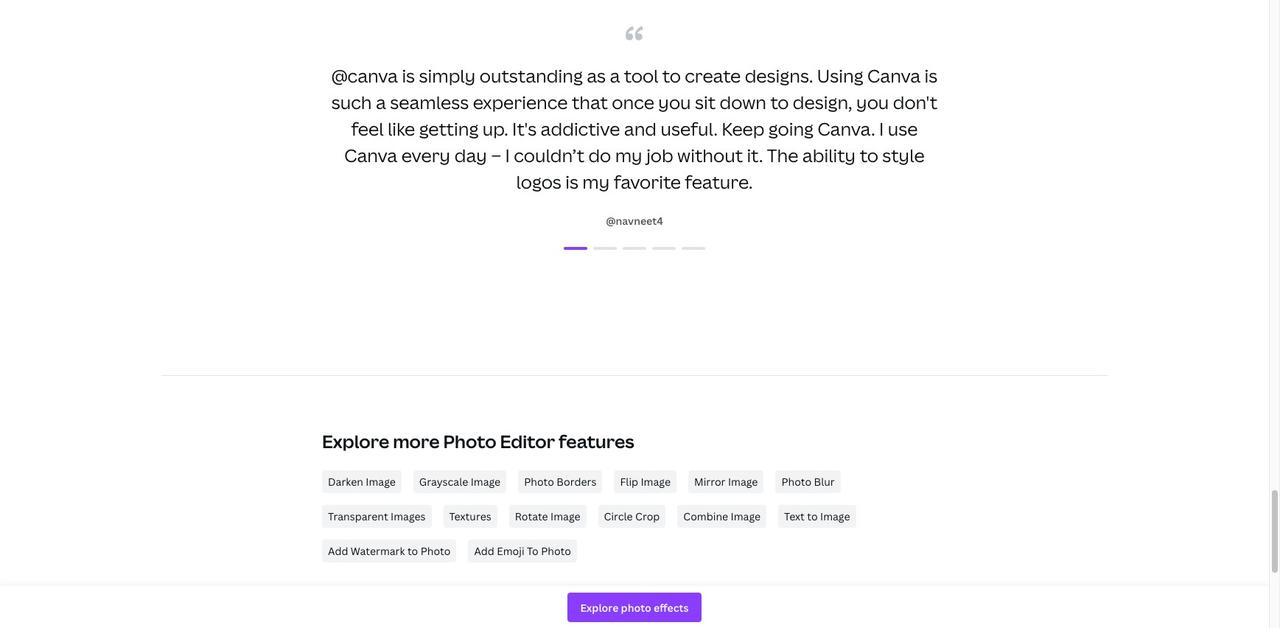 Task type: vqa. For each thing, say whether or not it's contained in the screenshot.
Canva Assistant 'icon'
no



Task type: describe. For each thing, give the bounding box(es) containing it.
like
[[388, 116, 415, 141]]

features
[[559, 429, 635, 453]]

to
[[527, 544, 539, 558]]

combine image
[[684, 510, 761, 524]]

do
[[589, 143, 611, 167]]

add emoji to photo
[[474, 544, 571, 558]]

rotate image
[[515, 510, 581, 524]]

outstanding
[[480, 63, 583, 88]]

grayscale image link
[[413, 471, 507, 493]]

1 vertical spatial a
[[376, 90, 386, 114]]

explore
[[322, 429, 390, 453]]

photo blur
[[782, 475, 835, 489]]

@igchef_andrewb image
[[623, 247, 647, 250]]

going
[[769, 116, 814, 141]]

grayscale image
[[419, 475, 501, 489]]

textures link
[[444, 505, 497, 528]]

add for add emoji to photo
[[474, 544, 495, 558]]

design,
[[793, 90, 853, 114]]

transparent images link
[[322, 505, 432, 528]]

to right text
[[808, 510, 818, 524]]

job
[[647, 143, 674, 167]]

quotation mark image
[[626, 26, 644, 41]]

image for flip image
[[641, 475, 671, 489]]

0 horizontal spatial my
[[583, 170, 610, 194]]

text to image
[[785, 510, 850, 524]]

once
[[612, 90, 655, 114]]

photo inside 'link'
[[524, 475, 554, 489]]

feature.
[[685, 170, 753, 194]]

logos
[[516, 170, 562, 194]]

flip image
[[620, 475, 671, 489]]

add watermark to photo link
[[322, 540, 457, 563]]

1 horizontal spatial my
[[615, 143, 643, 167]]

editor
[[500, 429, 555, 453]]

image for mirror image
[[728, 475, 758, 489]]

image for rotate image
[[551, 510, 581, 524]]

image for darken image
[[366, 475, 396, 489]]

mirror
[[695, 475, 726, 489]]

circle crop link
[[598, 505, 666, 528]]

borders
[[557, 475, 597, 489]]

@navneet4 image
[[564, 247, 588, 250]]

favorite
[[614, 170, 681, 194]]

photo down images
[[421, 544, 451, 558]]

up.
[[483, 116, 509, 141]]

the
[[767, 143, 799, 167]]

2 you from the left
[[857, 90, 889, 114]]

2 horizontal spatial is
[[925, 63, 938, 88]]

experience
[[473, 90, 568, 114]]

photo borders
[[524, 475, 597, 489]]

@canva
[[332, 63, 398, 88]]

photo up grayscale image link
[[443, 429, 497, 453]]

–
[[491, 143, 502, 167]]

photo borders link
[[518, 471, 603, 493]]

select a quotation tab list
[[325, 240, 944, 257]]

photo right to
[[541, 544, 571, 558]]

add for add watermark to photo
[[328, 544, 348, 558]]

0 horizontal spatial i
[[505, 143, 510, 167]]

it's
[[512, 116, 537, 141]]

using
[[818, 63, 864, 88]]

combine image link
[[678, 505, 767, 528]]

circle
[[604, 510, 633, 524]]

@spotondomain image
[[594, 247, 617, 250]]

@curlyfrosista image
[[653, 247, 676, 250]]

mirror image
[[695, 475, 758, 489]]

simply
[[419, 63, 476, 88]]

explore more photo editor features
[[322, 429, 635, 453]]

photo left blur
[[782, 475, 812, 489]]

without
[[678, 143, 743, 167]]

to left style
[[860, 143, 879, 167]]

don't
[[893, 90, 938, 114]]

textures
[[449, 510, 492, 524]]

mirror image link
[[689, 471, 764, 493]]

to down designs.
[[771, 90, 789, 114]]

text
[[785, 510, 805, 524]]



Task type: locate. For each thing, give the bounding box(es) containing it.
create
[[685, 63, 741, 88]]

@canva is simply outstanding as a tool to create designs. using canva is such a seamless experience that once you sit down to design, you don't feel like getting up. it's addictive and useful. keep going canva. i use canva every day – i couldn't do my job without it. the ability to style logos is my favorite feature.
[[332, 63, 938, 194]]

emoji
[[497, 544, 525, 558]]

to right watermark
[[408, 544, 418, 558]]

keep
[[722, 116, 765, 141]]

tool
[[624, 63, 659, 88]]

watermark
[[351, 544, 405, 558]]

useful.
[[661, 116, 718, 141]]

image
[[366, 475, 396, 489], [471, 475, 501, 489], [641, 475, 671, 489], [728, 475, 758, 489], [551, 510, 581, 524], [731, 510, 761, 524], [821, 510, 850, 524]]

you
[[659, 90, 691, 114], [857, 90, 889, 114]]

1 horizontal spatial a
[[610, 63, 620, 88]]

down
[[720, 90, 767, 114]]

flip image link
[[614, 471, 677, 493]]

crop
[[636, 510, 660, 524]]

transparent images
[[328, 510, 426, 524]]

add watermark to photo
[[328, 544, 451, 558]]

getting
[[419, 116, 479, 141]]

to
[[663, 63, 681, 88], [771, 90, 789, 114], [860, 143, 879, 167], [808, 510, 818, 524], [408, 544, 418, 558]]

1 horizontal spatial canva
[[868, 63, 921, 88]]

0 vertical spatial my
[[615, 143, 643, 167]]

0 horizontal spatial canva
[[344, 143, 398, 167]]

2 add from the left
[[474, 544, 495, 558]]

a right as at the top of the page
[[610, 63, 620, 88]]

transparent
[[328, 510, 388, 524]]

1 add from the left
[[328, 544, 348, 558]]

sit
[[695, 90, 716, 114]]

that
[[572, 90, 608, 114]]

photo up rotate
[[524, 475, 554, 489]]

image up 'textures' link on the left of page
[[471, 475, 501, 489]]

0 vertical spatial canva
[[868, 63, 921, 88]]

grayscale
[[419, 475, 468, 489]]

it.
[[747, 143, 763, 167]]

add left watermark
[[328, 544, 348, 558]]

flip
[[620, 475, 639, 489]]

such
[[332, 90, 372, 114]]

image right mirror
[[728, 475, 758, 489]]

canva down the feel
[[344, 143, 398, 167]]

0 vertical spatial a
[[610, 63, 620, 88]]

darken image
[[328, 475, 396, 489]]

i
[[880, 116, 884, 141], [505, 143, 510, 167]]

1 vertical spatial canva
[[344, 143, 398, 167]]

a
[[610, 63, 620, 88], [376, 90, 386, 114]]

image up transparent images link
[[366, 475, 396, 489]]

1 you from the left
[[659, 90, 691, 114]]

canva.
[[818, 116, 876, 141]]

is up don't
[[925, 63, 938, 88]]

to right tool
[[663, 63, 681, 88]]

rotate
[[515, 510, 548, 524]]

you up useful.
[[659, 90, 691, 114]]

addictive
[[541, 116, 620, 141]]

1 horizontal spatial i
[[880, 116, 884, 141]]

add left emoji
[[474, 544, 495, 558]]

add emoji to photo link
[[468, 540, 577, 563]]

0 horizontal spatial is
[[402, 63, 415, 88]]

darken image link
[[322, 471, 402, 493]]

you up canva.
[[857, 90, 889, 114]]

image right rotate
[[551, 510, 581, 524]]

image down "mirror image" link
[[731, 510, 761, 524]]

photo blur link
[[776, 471, 841, 493]]

image for grayscale image
[[471, 475, 501, 489]]

0 horizontal spatial you
[[659, 90, 691, 114]]

text to image link
[[779, 505, 856, 528]]

rotate image link
[[509, 505, 587, 528]]

my down do
[[583, 170, 610, 194]]

day
[[455, 143, 487, 167]]

i right –
[[505, 143, 510, 167]]

darken
[[328, 475, 363, 489]]

image down blur
[[821, 510, 850, 524]]

add
[[328, 544, 348, 558], [474, 544, 495, 558]]

1 horizontal spatial add
[[474, 544, 495, 558]]

@mahimagirdhar image
[[682, 247, 706, 250]]

1 horizontal spatial you
[[857, 90, 889, 114]]

couldn't
[[514, 143, 585, 167]]

every
[[402, 143, 451, 167]]

a right such
[[376, 90, 386, 114]]

as
[[587, 63, 606, 88]]

is up 'seamless'
[[402, 63, 415, 88]]

more
[[393, 429, 440, 453]]

0 vertical spatial i
[[880, 116, 884, 141]]

1 horizontal spatial is
[[566, 170, 579, 194]]

canva up don't
[[868, 63, 921, 88]]

canva
[[868, 63, 921, 88], [344, 143, 398, 167]]

image right flip
[[641, 475, 671, 489]]

my down and
[[615, 143, 643, 167]]

feel
[[351, 116, 384, 141]]

use
[[888, 116, 918, 141]]

photo
[[443, 429, 497, 453], [524, 475, 554, 489], [782, 475, 812, 489], [421, 544, 451, 558], [541, 544, 571, 558]]

blur
[[814, 475, 835, 489]]

i left use
[[880, 116, 884, 141]]

0 horizontal spatial a
[[376, 90, 386, 114]]

designs.
[[745, 63, 814, 88]]

@navneet4
[[606, 214, 663, 228]]

0 horizontal spatial add
[[328, 544, 348, 558]]

is right logos
[[566, 170, 579, 194]]

and
[[624, 116, 657, 141]]

1 vertical spatial i
[[505, 143, 510, 167]]

is
[[402, 63, 415, 88], [925, 63, 938, 88], [566, 170, 579, 194]]

style
[[883, 143, 925, 167]]

image for combine image
[[731, 510, 761, 524]]

seamless
[[390, 90, 469, 114]]

circle crop
[[604, 510, 660, 524]]

1 vertical spatial my
[[583, 170, 610, 194]]

images
[[391, 510, 426, 524]]

ability
[[803, 143, 856, 167]]

combine
[[684, 510, 729, 524]]



